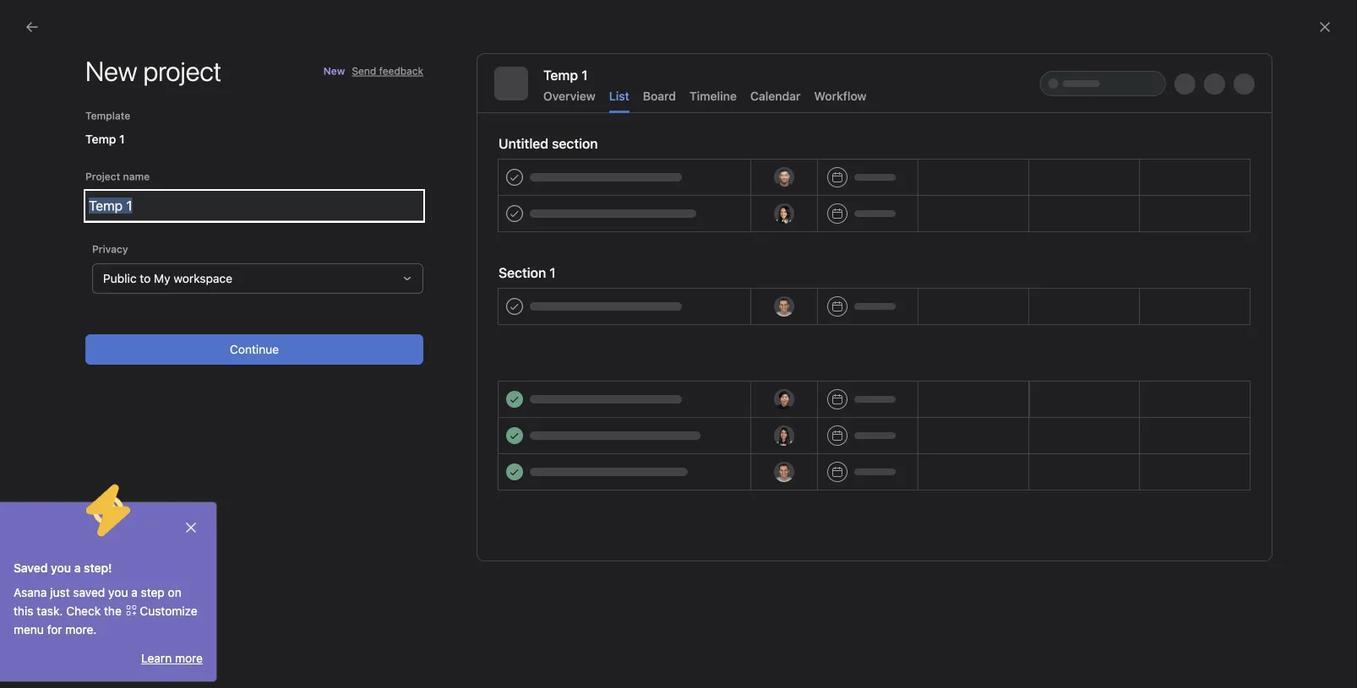 Task type: vqa. For each thing, say whether or not it's contained in the screenshot.
second Mark Complete checkbox from the top
no



Task type: locate. For each thing, give the bounding box(es) containing it.
messages
[[557, 102, 613, 116]]

my
[[278, 71, 301, 91], [20, 251, 39, 267], [154, 272, 170, 286], [20, 315, 39, 331], [44, 508, 60, 522]]

send
[[352, 65, 376, 77], [1223, 143, 1247, 155]]

1 vertical spatial 1
[[656, 196, 662, 210]]

to
[[241, 117, 258, 140], [140, 272, 151, 286]]

just
[[50, 586, 70, 600]]

cross-functional project plan
[[44, 366, 203, 380]]

2 horizontal spatial 1
[[656, 196, 662, 210]]

due date for cross-functional project plan cell
[[1093, 235, 1195, 266]]

1 vertical spatial john
[[1225, 244, 1249, 256]]

1 vertical spatial first portfolio
[[43, 251, 124, 267]]

1 john from the top
[[1225, 214, 1249, 226]]

1 vertical spatial section 1
[[594, 287, 652, 303]]

menu
[[14, 623, 44, 637]]

my down new template "button"
[[154, 272, 170, 286]]

2 horizontal spatial a
[[145, 117, 156, 140]]

send left 'show options' 'image'
[[352, 65, 376, 77]]

untitled section
[[499, 136, 598, 152]]

0 vertical spatial workspace
[[174, 272, 232, 286]]

for
[[47, 623, 62, 637]]

1 vertical spatial you
[[108, 586, 128, 600]]

2 vertical spatial 1
[[304, 213, 309, 227]]

0 vertical spatial task
[[933, 183, 955, 195]]

0 vertical spatial a
[[145, 117, 156, 140]]

1 vertical spatial new
[[156, 253, 177, 264]]

no recent updates cell
[[757, 204, 926, 236]]

cross-functional project plan link
[[10, 360, 203, 387]]

2 john from the top
[[1225, 244, 1249, 256]]

1 vertical spatial john smith button
[[1202, 240, 1288, 261]]

1 horizontal spatial task
[[933, 183, 955, 195]]

to inside the start with a template to build your project or workflow
[[241, 117, 258, 140]]

1 horizontal spatial portfolios link
[[278, 51, 330, 69]]

0 vertical spatial feedback
[[379, 65, 423, 77]]

asana just saved you a step on this task. check the
[[14, 586, 181, 619]]

send up owner
[[1223, 143, 1247, 155]]

a inside the start with a template to build your project or workflow
[[145, 117, 156, 140]]

on
[[168, 586, 181, 600]]

step!
[[84, 561, 112, 575]]

date
[[1101, 183, 1123, 195]]

start
[[57, 117, 100, 140]]

this is a preview of your project image
[[477, 54, 1272, 561]]

0 horizontal spatial portfolios link
[[10, 211, 193, 238]]

portfolio 1
[[254, 213, 309, 227]]

0 vertical spatial template
[[1127, 49, 1175, 63]]

template up or workflow at left
[[160, 117, 237, 140]]

john inside portfolio 1 row
[[1225, 214, 1249, 226]]

1 smith from the top
[[1251, 214, 1279, 226]]

task 1
[[628, 196, 662, 210]]

1 horizontal spatial send
[[1223, 143, 1247, 155]]

first portfolio up your
[[305, 71, 403, 91]]

you
[[51, 561, 71, 575], [108, 586, 128, 600]]

task inside "row"
[[933, 183, 955, 195]]

template
[[85, 110, 130, 122]]

1 vertical spatial a
[[74, 561, 81, 575]]

workspace up step!
[[64, 508, 122, 522]]

1 horizontal spatial send feedback link
[[1223, 142, 1295, 157]]

1 inside portfolio 1 link
[[304, 213, 309, 227]]

1 vertical spatial project
[[138, 366, 176, 380]]

saved
[[73, 586, 105, 600]]

new
[[323, 65, 345, 77], [156, 253, 177, 264]]

customize
[[140, 605, 198, 619]]

new up your
[[323, 65, 345, 77]]

new template button
[[131, 247, 231, 270]]

1 vertical spatial portfolios link
[[10, 211, 193, 238]]

0 vertical spatial send feedback link
[[352, 63, 423, 79]]

a
[[145, 117, 156, 140], [74, 561, 81, 575], [131, 586, 138, 600]]

portfolios down 'reporting'
[[44, 218, 96, 232]]

1 for temp 1
[[119, 132, 125, 146]]

workspace down new template
[[174, 272, 232, 286]]

1 vertical spatial task
[[628, 196, 653, 210]]

0 horizontal spatial a
[[74, 561, 81, 575]]

template up public to my workspace
[[180, 253, 223, 264]]

1 john smith button from the top
[[1202, 210, 1288, 230]]

workspace up my workspace at the left bottom of page
[[43, 315, 111, 331]]

temp 1 for new project
[[543, 67, 588, 83]]

john inside john smith row
[[1225, 244, 1249, 256]]

0 horizontal spatial send feedback link
[[352, 63, 423, 79]]

2 vertical spatial a
[[131, 586, 138, 600]]

0 vertical spatial portfolios link
[[278, 51, 330, 69]]

to right public
[[140, 272, 151, 286]]

temp 1 up overview
[[543, 67, 588, 83]]

1 horizontal spatial new
[[323, 65, 345, 77]]

row down the status at the top of the page
[[204, 203, 1357, 205]]

1 horizontal spatial a
[[131, 586, 138, 600]]

new up public to my workspace
[[156, 253, 177, 264]]

john smith
[[1225, 214, 1279, 226], [1225, 244, 1279, 256]]

workspace
[[174, 272, 232, 286], [43, 315, 111, 331], [64, 508, 122, 522]]

my workspace
[[20, 346, 101, 360]]

saved
[[14, 561, 48, 575]]

1 vertical spatial john smith
[[1225, 244, 1279, 256]]

continue
[[230, 343, 279, 357]]

0 vertical spatial project
[[120, 144, 180, 167]]

new send feedback
[[323, 65, 423, 77]]

john smith row
[[204, 235, 1357, 268]]

1 vertical spatial feedback
[[1250, 143, 1295, 155]]

name
[[123, 171, 150, 183]]

2 vertical spatial temp 1
[[625, 120, 669, 136]]

my inside "dropdown button"
[[154, 272, 170, 286]]

this
[[14, 605, 33, 619]]

portfolio 1 row
[[204, 204, 1357, 237]]

0 vertical spatial 1
[[119, 132, 125, 146]]

1 vertical spatial workspace
[[43, 315, 111, 331]]

2 vertical spatial template
[[180, 253, 223, 264]]

0 horizontal spatial 1
[[119, 132, 125, 146]]

first portfolio
[[305, 71, 403, 91], [43, 251, 124, 267]]

task for task progress
[[933, 183, 955, 195]]

portfolios link up privacy at the left top
[[10, 211, 193, 238]]

0 vertical spatial section 1
[[499, 265, 556, 281]]

0 vertical spatial smith
[[1251, 214, 1279, 226]]

john smith button
[[1202, 210, 1288, 230], [1202, 240, 1288, 261]]

close image
[[1318, 20, 1332, 34]]

row containing name
[[204, 173, 1357, 204]]

1 horizontal spatial portfolios
[[278, 53, 330, 67]]

1 vertical spatial to
[[140, 272, 151, 286]]

1 horizontal spatial to
[[241, 117, 258, 140]]

privacy
[[92, 243, 128, 255]]

john for 'john smith' button within the john smith row
[[1225, 244, 1249, 256]]

row
[[204, 173, 1357, 204], [204, 203, 1357, 205]]

2 john smith from the top
[[1225, 244, 1279, 256]]

go back image
[[25, 20, 39, 34]]

project left plan
[[138, 366, 176, 380]]

2 smith from the top
[[1251, 244, 1279, 256]]

feedback
[[379, 65, 423, 77], [1250, 143, 1295, 155]]

1 horizontal spatial my first portfolio
[[278, 71, 403, 91]]

first portfolio up public
[[43, 251, 124, 267]]

temp 1 down the board
[[625, 120, 669, 136]]

0 vertical spatial to
[[241, 117, 258, 140]]

1 vertical spatial my first portfolio
[[20, 251, 124, 267]]

global element
[[0, 41, 203, 143]]

my up "saved you a step!"
[[44, 508, 60, 522]]

0 vertical spatial portfolios
[[278, 53, 330, 67]]

list
[[609, 89, 629, 103]]

2 john smith button from the top
[[1202, 240, 1288, 261]]

go back image
[[25, 20, 39, 34]]

more
[[175, 652, 203, 666]]

0 vertical spatial first portfolio
[[305, 71, 403, 91]]

john for 'john smith' button within the portfolio 1 row
[[1225, 214, 1249, 226]]

a right 'with' at the top
[[145, 117, 156, 140]]

section 1
[[499, 265, 556, 281], [594, 287, 652, 303]]

continue button
[[85, 335, 423, 365]]

1 horizontal spatial you
[[108, 586, 128, 600]]

portfolios link up the build
[[278, 51, 330, 69]]

0 vertical spatial send
[[352, 65, 376, 77]]

0 horizontal spatial task
[[628, 196, 653, 210]]

smith
[[1251, 214, 1279, 226], [1251, 244, 1279, 256]]

0 horizontal spatial you
[[51, 561, 71, 575]]

project name
[[85, 171, 150, 183]]

new template
[[156, 253, 223, 264]]

0 horizontal spatial new
[[156, 253, 177, 264]]

show options image
[[412, 74, 425, 88]]

send feedback link
[[352, 63, 423, 79], [1223, 142, 1295, 157]]

my first portfolio up your
[[278, 71, 403, 91]]

john
[[1225, 214, 1249, 226], [1225, 244, 1249, 256]]

workspace inside teams element
[[64, 508, 122, 522]]

template inside button
[[1127, 49, 1175, 63]]

temp
[[85, 132, 116, 146]]

portfolios up the build
[[278, 53, 330, 67]]

1 vertical spatial smith
[[1251, 244, 1279, 256]]

template
[[1127, 49, 1175, 63], [160, 117, 237, 140], [180, 253, 223, 264]]

1 vertical spatial portfolios
[[44, 218, 96, 232]]

timeline
[[690, 89, 737, 103]]

project
[[120, 144, 180, 167], [138, 366, 176, 380]]

workspace for my workspace custom templates
[[43, 315, 111, 331]]

reporting
[[44, 191, 97, 204]]

you up the
[[108, 586, 128, 600]]

temp 1 for temp 1
[[625, 120, 669, 136]]

1 horizontal spatial section 1
[[594, 287, 652, 303]]

john smith button inside portfolio 1 row
[[1202, 210, 1288, 230]]

updates
[[835, 214, 873, 226]]

list box
[[479, 7, 885, 34]]

0 horizontal spatial to
[[140, 272, 151, 286]]

1 vertical spatial template
[[160, 117, 237, 140]]

my up my workspace at the left bottom of page
[[20, 315, 39, 331]]

2 vertical spatial workspace
[[64, 508, 122, 522]]

1 horizontal spatial first portfolio
[[305, 71, 403, 91]]

template up js
[[1127, 49, 1175, 63]]

you up just
[[51, 561, 71, 575]]

john smith inside row
[[1225, 244, 1279, 256]]

0 vertical spatial john smith
[[1225, 214, 1279, 226]]

project
[[85, 171, 120, 183]]

cell
[[925, 204, 1094, 236], [204, 235, 758, 268], [757, 235, 926, 266], [925, 235, 1094, 266]]

board
[[643, 89, 676, 103]]

project up name
[[120, 144, 180, 167]]

cross-
[[44, 366, 81, 380]]

template inside "button"
[[180, 253, 223, 264]]

1 vertical spatial temp 1
[[543, 67, 588, 83]]

my workspace link
[[10, 502, 193, 529]]

0 vertical spatial john
[[1225, 214, 1249, 226]]

a left step!
[[74, 561, 81, 575]]

template for use
[[1127, 49, 1175, 63]]

1
[[119, 132, 125, 146], [656, 196, 662, 210], [304, 213, 309, 227]]

template for new
[[180, 253, 223, 264]]

1 vertical spatial send
[[1223, 143, 1247, 155]]

1 horizontal spatial 1
[[304, 213, 309, 227]]

temp 1 left toggle project template starred status icon
[[578, 44, 631, 64]]

or workflow
[[185, 144, 286, 167]]

0 vertical spatial john smith button
[[1202, 210, 1288, 230]]

1 row from the top
[[204, 173, 1357, 204]]

new for new send feedback
[[323, 65, 345, 77]]

to up or workflow at left
[[241, 117, 258, 140]]

task
[[933, 183, 955, 195], [628, 196, 653, 210]]

temp 1
[[578, 44, 631, 64], [543, 67, 588, 83], [625, 120, 669, 136]]

0 horizontal spatial send
[[352, 65, 376, 77]]

0 horizontal spatial my first portfolio
[[20, 251, 124, 267]]

0 horizontal spatial portfolios
[[44, 218, 96, 232]]

share
[[1208, 77, 1236, 89]]

new inside "button"
[[156, 253, 177, 264]]

a left the step
[[131, 586, 138, 600]]

learn more
[[141, 652, 203, 666]]

my inside teams element
[[44, 508, 60, 522]]

1 john smith from the top
[[1225, 214, 1279, 226]]

my up the build
[[278, 71, 301, 91]]

row up no
[[204, 173, 1357, 204]]

0 vertical spatial new
[[323, 65, 345, 77]]

step
[[141, 586, 165, 600]]

my first portfolio up public
[[20, 251, 124, 267]]

customize menu for more.
[[14, 605, 198, 637]]

0 vertical spatial you
[[51, 561, 71, 575]]



Task type: describe. For each thing, give the bounding box(es) containing it.
2 row from the top
[[204, 203, 1357, 205]]

1 horizontal spatial feedback
[[1250, 143, 1295, 155]]

template inside the start with a template to build your project or workflow
[[160, 117, 237, 140]]

1 vertical spatial send feedback link
[[1223, 142, 1295, 157]]

send feedback
[[1223, 143, 1295, 155]]

teams element
[[0, 472, 203, 532]]

recent
[[801, 214, 832, 226]]

with
[[104, 117, 141, 140]]

smith inside portfolio 1 row
[[1251, 214, 1279, 226]]

workflow
[[814, 89, 867, 103]]

reporting link
[[10, 184, 193, 211]]

0 vertical spatial temp 1
[[578, 44, 631, 64]]

my workspace
[[44, 508, 122, 522]]

custom templates
[[114, 315, 227, 331]]

public
[[103, 272, 137, 286]]

share button
[[1187, 71, 1243, 95]]

task for task 1
[[628, 196, 653, 210]]

task.
[[37, 605, 63, 619]]

functional
[[81, 366, 135, 380]]

hide sidebar image
[[22, 14, 35, 27]]

check
[[66, 605, 101, 619]]

workload button
[[483, 102, 536, 125]]

no recent updates
[[785, 214, 873, 226]]

new project
[[85, 55, 221, 87]]

more.
[[65, 623, 97, 637]]

start with a template to build your project or workflow
[[57, 117, 348, 167]]

portfolio 1 cell
[[204, 204, 758, 237]]

0 horizontal spatial section 1
[[499, 265, 556, 281]]

build
[[263, 117, 306, 140]]

portfolios link inside insights element
[[10, 211, 193, 238]]

overview
[[543, 89, 596, 103]]

1 for portfolio 1
[[304, 213, 309, 227]]

smith inside row
[[1251, 244, 1279, 256]]

portfolio 1 link
[[254, 211, 309, 229]]

temp 1
[[85, 132, 125, 146]]

workspace for my workspace
[[64, 508, 122, 522]]

a for with
[[145, 117, 156, 140]]

project inside the start with a template to build your project or workflow
[[120, 144, 180, 167]]

saved you a step!
[[14, 561, 112, 575]]

1 for task 1
[[656, 196, 662, 210]]

projects element
[[0, 330, 203, 472]]

js
[[1162, 77, 1174, 89]]

plan
[[180, 366, 203, 380]]

no
[[785, 214, 799, 226]]

edit button
[[1021, 41, 1081, 71]]

calendar
[[750, 89, 801, 103]]

john smith inside portfolio 1 row
[[1225, 214, 1279, 226]]

0 horizontal spatial first portfolio
[[43, 251, 124, 267]]

portfolios inside insights element
[[44, 218, 96, 232]]

my left privacy at the left top
[[20, 251, 39, 267]]

portfolio
[[254, 213, 300, 227]]

use
[[1102, 49, 1124, 63]]

insights element
[[0, 154, 203, 269]]

edit
[[1049, 49, 1070, 63]]

0 horizontal spatial feedback
[[379, 65, 423, 77]]

a inside asana just saved you a step on this task. check the
[[131, 586, 138, 600]]

public to my workspace
[[103, 272, 232, 286]]

public to my workspace button
[[92, 264, 423, 294]]

workspace inside "dropdown button"
[[174, 272, 232, 286]]

name
[[227, 183, 255, 195]]

owner
[[1202, 183, 1233, 195]]

my workspace custom templates
[[20, 315, 227, 331]]

toggle project template starred status image
[[638, 49, 648, 59]]

0 vertical spatial my first portfolio
[[278, 71, 403, 91]]

messages link
[[557, 102, 613, 125]]

close toast image
[[184, 521, 198, 535]]

close image
[[1318, 20, 1332, 34]]

status
[[765, 183, 795, 195]]

task progress
[[933, 183, 1000, 195]]

to inside "dropdown button"
[[140, 272, 151, 286]]

learn
[[141, 652, 172, 666]]

progress
[[958, 183, 1000, 195]]

Project name text field
[[85, 191, 423, 221]]

use template
[[1102, 49, 1175, 63]]

use template button
[[1092, 41, 1186, 71]]

you inside asana just saved you a step on this task. check the
[[108, 586, 128, 600]]

a for you
[[74, 561, 81, 575]]

workload
[[483, 102, 536, 116]]

your
[[310, 117, 348, 140]]

the
[[104, 605, 122, 619]]

learn more link
[[141, 652, 203, 666]]

asana
[[14, 586, 47, 600]]

john smith button inside john smith row
[[1202, 240, 1288, 261]]

new for new template
[[156, 253, 177, 264]]



